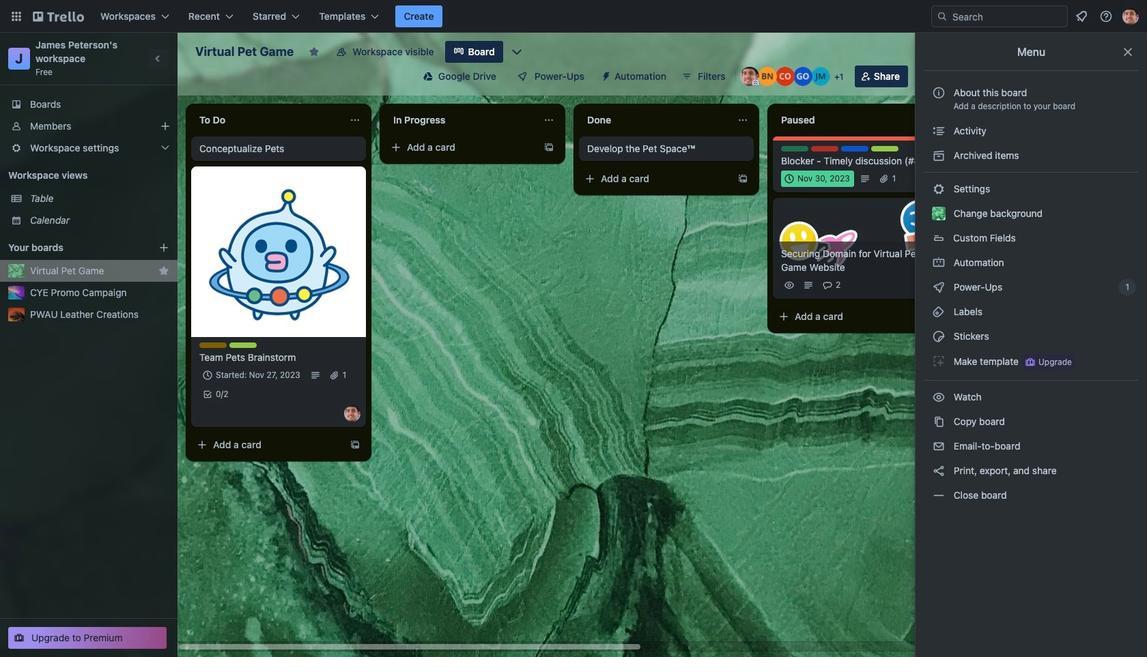 Task type: locate. For each thing, give the bounding box(es) containing it.
your boards with 3 items element
[[8, 240, 138, 256]]

1 horizontal spatial create from template… image
[[544, 142, 554, 153]]

back to home image
[[33, 5, 84, 27]]

sm image
[[932, 124, 946, 138], [932, 149, 946, 163], [932, 256, 946, 270], [932, 391, 946, 404], [932, 415, 946, 429], [932, 440, 946, 453], [932, 464, 946, 478], [932, 489, 946, 503]]

2 sm image from the top
[[932, 149, 946, 163]]

this member is an admin of this board. image
[[752, 80, 758, 86]]

6 sm image from the top
[[932, 440, 946, 453]]

0 horizontal spatial create from template… image
[[350, 440, 361, 451]]

primary element
[[0, 0, 1147, 33]]

5 sm image from the top
[[932, 415, 946, 429]]

3 sm image from the top
[[932, 256, 946, 270]]

christina overa (christinaovera) image
[[776, 67, 795, 86]]

ben nelson (bennelson96) image
[[758, 67, 777, 86]]

color: bold lime, title: none image
[[871, 146, 899, 152]]

8 sm image from the top
[[932, 489, 946, 503]]

4 sm image from the top
[[932, 391, 946, 404]]

0 vertical spatial james peterson (jamespeterson93) image
[[1123, 8, 1139, 25]]

None text field
[[191, 109, 344, 131], [385, 109, 538, 131], [579, 109, 732, 131], [773, 109, 926, 131], [191, 109, 344, 131], [385, 109, 538, 131], [579, 109, 732, 131], [773, 109, 926, 131]]

1 vertical spatial create from template… image
[[350, 440, 361, 451]]

Search field
[[948, 7, 1067, 26]]

7 sm image from the top
[[932, 464, 946, 478]]

star or unstar board image
[[309, 46, 320, 57]]

search image
[[937, 11, 948, 22]]

james peterson (jamespeterson93) image
[[1123, 8, 1139, 25], [344, 406, 361, 422]]

create from template… image
[[544, 142, 554, 153], [350, 440, 361, 451]]

None checkbox
[[781, 171, 854, 187]]

sm image
[[595, 66, 615, 85], [932, 182, 946, 196], [932, 281, 946, 294], [932, 305, 946, 319], [932, 330, 946, 343], [932, 354, 946, 368]]

1 vertical spatial james peterson (jamespeterson93) image
[[344, 406, 361, 422]]

create from template… image
[[737, 173, 748, 184]]

Board name text field
[[188, 41, 301, 63]]

color: red, title: "blocker" element
[[811, 146, 839, 152]]

color: yellow, title: none image
[[199, 343, 227, 348]]



Task type: describe. For each thing, give the bounding box(es) containing it.
starred icon image
[[158, 266, 169, 277]]

0 notifications image
[[1073, 8, 1090, 25]]

1 horizontal spatial james peterson (jamespeterson93) image
[[1123, 8, 1139, 25]]

workspace navigation collapse icon image
[[149, 49, 168, 68]]

jeremy miller (jeremymiller198) image
[[811, 67, 830, 86]]

open information menu image
[[1099, 10, 1113, 23]]

0 vertical spatial create from template… image
[[544, 142, 554, 153]]

gary orlando (garyorlando) image
[[793, 67, 812, 86]]

customize views image
[[510, 45, 524, 59]]

color: blue, title: "fyi" element
[[841, 146, 869, 152]]

1 sm image from the top
[[932, 124, 946, 138]]

color: green, title: "goal" element
[[781, 146, 808, 152]]

0 horizontal spatial james peterson (jamespeterson93) image
[[344, 406, 361, 422]]

color: bold lime, title: "team task" element
[[229, 343, 257, 348]]

google drive icon image
[[423, 72, 433, 81]]

james peterson (jamespeterson93) image
[[740, 67, 759, 86]]

add board image
[[158, 242, 169, 253]]



Task type: vqa. For each thing, say whether or not it's contained in the screenshot.
About
no



